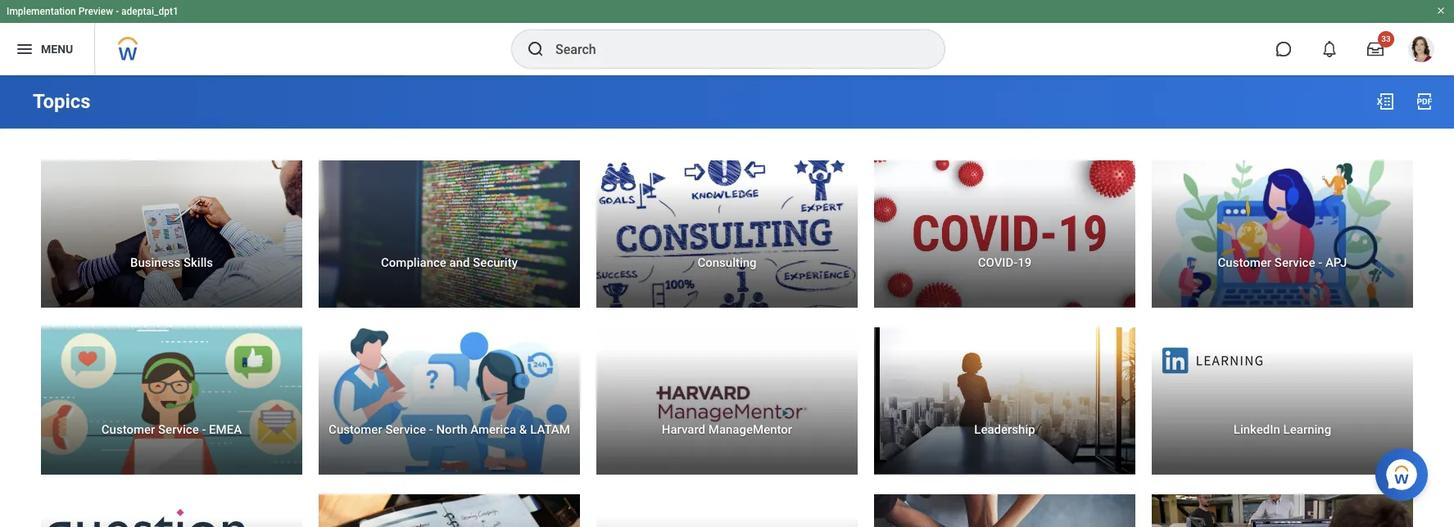 Task type: vqa. For each thing, say whether or not it's contained in the screenshot.
the (1) in the left top of the page
no



Task type: describe. For each thing, give the bounding box(es) containing it.
implementation preview -   adeptai_dpt1
[[7, 6, 179, 17]]

profile logan mcneil image
[[1408, 36, 1435, 66]]

harvard managementor button
[[596, 328, 858, 475]]

- for emea
[[202, 423, 206, 438]]

topics
[[33, 90, 91, 113]]

- for apj
[[1319, 256, 1323, 271]]

view printable version (pdf) image
[[1415, 92, 1435, 111]]

- for adeptai_dpt1
[[116, 6, 119, 17]]

america
[[471, 423, 516, 438]]

implementation
[[7, 6, 76, 17]]

compliance
[[381, 256, 446, 271]]

covid-19 button
[[874, 161, 1136, 308]]

linkedin learning button
[[1152, 328, 1413, 475]]

customer service - north america & latam
[[329, 423, 570, 438]]

consulting
[[698, 256, 757, 271]]

33
[[1382, 34, 1391, 43]]

business skills button
[[41, 161, 302, 308]]

close environment banner image
[[1436, 6, 1446, 16]]

and
[[450, 256, 470, 271]]

latam
[[530, 423, 570, 438]]

compliance and security button
[[319, 161, 580, 308]]

notifications large image
[[1322, 41, 1338, 57]]

customer service - north america & latam button
[[319, 328, 580, 475]]

&
[[519, 423, 527, 438]]

customer service - apj button
[[1152, 161, 1413, 308]]

north
[[436, 423, 468, 438]]

33 button
[[1358, 31, 1395, 67]]

covid-
[[978, 256, 1018, 271]]

Search Workday  search field
[[556, 31, 911, 67]]

consulting button
[[596, 161, 858, 308]]

topics main content
[[0, 75, 1454, 528]]

customer service - apj
[[1218, 256, 1347, 271]]

linkedin
[[1234, 423, 1281, 438]]

service for apj
[[1275, 256, 1315, 271]]

search image
[[526, 39, 546, 59]]

customer for customer service - apj
[[1218, 256, 1272, 271]]



Task type: locate. For each thing, give the bounding box(es) containing it.
0 horizontal spatial service
[[158, 423, 199, 438]]

2 horizontal spatial customer
[[1218, 256, 1272, 271]]

service for emea
[[158, 423, 199, 438]]

harvard managementor
[[662, 423, 792, 438]]

inbox large image
[[1368, 41, 1384, 57]]

- inside menu banner
[[116, 6, 119, 17]]

menu banner
[[0, 0, 1454, 75]]

- for north
[[429, 423, 433, 438]]

2 horizontal spatial service
[[1275, 256, 1315, 271]]

export to excel image
[[1376, 92, 1395, 111]]

compliance and security
[[381, 256, 518, 271]]

service
[[1275, 256, 1315, 271], [158, 423, 199, 438], [385, 423, 426, 438]]

leadership
[[974, 423, 1035, 438]]

learning
[[1284, 423, 1332, 438]]

-
[[116, 6, 119, 17], [1319, 256, 1323, 271], [202, 423, 206, 438], [429, 423, 433, 438]]

customer service - emea button
[[41, 328, 302, 475]]

covid-19
[[978, 256, 1032, 271]]

- inside the "customer service - north america & latam" button
[[429, 423, 433, 438]]

service for north
[[385, 423, 426, 438]]

managementor
[[709, 423, 792, 438]]

service left emea
[[158, 423, 199, 438]]

- left the north
[[429, 423, 433, 438]]

- left emea
[[202, 423, 206, 438]]

19
[[1018, 256, 1032, 271]]

1 horizontal spatial customer
[[329, 423, 382, 438]]

- right preview
[[116, 6, 119, 17]]

menu
[[41, 42, 73, 55]]

customer for customer service - north america & latam
[[329, 423, 382, 438]]

adeptai_dpt1
[[121, 6, 179, 17]]

linkedin learning
[[1234, 423, 1332, 438]]

harvard
[[662, 423, 706, 438]]

customer for customer service - emea
[[101, 423, 155, 438]]

service left the north
[[385, 423, 426, 438]]

- inside customer service - apj button
[[1319, 256, 1323, 271]]

skills
[[183, 256, 213, 271]]

business skills
[[130, 256, 213, 271]]

- left apj
[[1319, 256, 1323, 271]]

emea
[[209, 423, 242, 438]]

service left apj
[[1275, 256, 1315, 271]]

1 horizontal spatial service
[[385, 423, 426, 438]]

- inside customer service - emea button
[[202, 423, 206, 438]]

preview
[[78, 6, 113, 17]]

menu button
[[0, 23, 94, 75]]

apj
[[1326, 256, 1347, 271]]

customer
[[1218, 256, 1272, 271], [101, 423, 155, 438], [329, 423, 382, 438]]

0 horizontal spatial customer
[[101, 423, 155, 438]]

security
[[473, 256, 518, 271]]

leadership button
[[874, 328, 1136, 475]]

customer service - emea
[[101, 423, 242, 438]]

business
[[130, 256, 180, 271]]

justify image
[[15, 39, 34, 59]]



